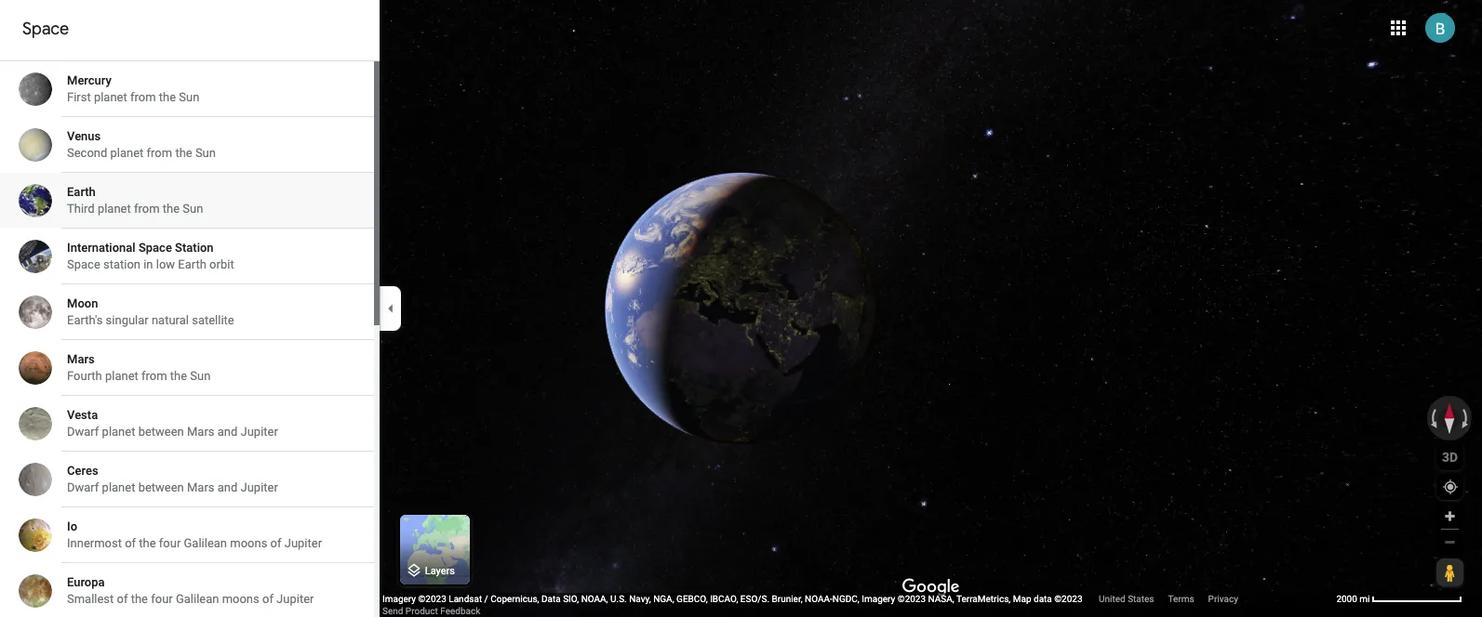 Task type: describe. For each thing, give the bounding box(es) containing it.
international
[[67, 241, 136, 255]]

planet for venus
[[110, 146, 144, 160]]

venus
[[67, 129, 101, 143]]

send product feedback button
[[382, 606, 480, 618]]

planet for mars
[[105, 369, 138, 383]]

eso/s.
[[740, 595, 769, 605]]

/
[[484, 595, 488, 605]]

3 ©2023 from the left
[[1054, 595, 1083, 605]]

low
[[156, 258, 175, 272]]

states
[[1128, 595, 1154, 605]]

noaa-
[[805, 595, 833, 605]]

mars fourth planet from the sun
[[67, 353, 211, 383]]

imagery ©2023 landsat / copernicus, data sio, noaa, u.s. navy, nga, gebco, ibcao, eso/s. brunier, noaa-ngdc, imagery ©2023 nasa, terrametrics, map data ©2023
[[382, 595, 1085, 605]]

smallest
[[67, 593, 114, 607]]

jupiter inside europa smallest of the four galilean moons of jupiter
[[276, 593, 314, 607]]

product
[[406, 607, 438, 617]]

from for venus
[[147, 146, 172, 160]]

moons for innermost of the four galilean moons of jupiter
[[230, 537, 267, 551]]

united
[[1099, 595, 1125, 605]]

jupiter inside vesta dwarf planet between mars and jupiter
[[241, 425, 278, 439]]

mars inside mars fourth planet from the sun
[[67, 353, 95, 367]]

gebco,
[[676, 595, 708, 605]]

1 imagery from the left
[[382, 595, 416, 605]]

2 ©2023 from the left
[[898, 595, 926, 605]]

second
[[67, 146, 107, 160]]

vesta
[[67, 408, 98, 422]]

station
[[103, 258, 140, 272]]

3d
[[1442, 450, 1458, 465]]

footer inside google maps element
[[382, 594, 1336, 618]]

noaa,
[[581, 595, 608, 605]]

layers
[[425, 566, 455, 578]]

collapse side panel image
[[381, 299, 401, 319]]

jupiter inside the ceres dwarf planet between mars and jupiter
[[241, 481, 278, 495]]

between for ceres
[[138, 481, 184, 495]]

planet for earth
[[98, 202, 131, 216]]

0 vertical spatial space
[[22, 19, 69, 40]]

four for innermost
[[159, 537, 181, 551]]

data
[[1034, 595, 1052, 605]]

1 vertical spatial space
[[139, 241, 172, 255]]

ibcao,
[[710, 595, 738, 605]]

2 vertical spatial space
[[67, 258, 100, 272]]

sun for second planet from the sun
[[195, 146, 216, 160]]

third
[[67, 202, 95, 216]]

orbit
[[209, 258, 234, 272]]

the for mars fourth planet from the sun
[[170, 369, 187, 383]]

copernicus,
[[490, 595, 539, 605]]

natural
[[152, 314, 189, 327]]

landsat
[[449, 595, 482, 605]]

nga,
[[653, 595, 674, 605]]

dwarf for ceres dwarf planet between mars and jupiter
[[67, 481, 99, 495]]

sun for first planet from the sun
[[179, 90, 199, 104]]

2000 mi
[[1336, 595, 1370, 605]]

earth third planet from the sun
[[67, 185, 203, 216]]

show your location image
[[1442, 479, 1459, 496]]

2000
[[1336, 595, 1357, 605]]

mi
[[1360, 595, 1370, 605]]

the for earth third planet from the sun
[[163, 202, 180, 216]]

and for vesta dwarf planet between mars and jupiter
[[217, 425, 238, 439]]

galilean for smallest
[[176, 593, 219, 607]]

between for vesta
[[138, 425, 184, 439]]

mercury
[[67, 73, 112, 87]]

sio,
[[563, 595, 579, 605]]

earth inside earth third planet from the sun
[[67, 185, 96, 199]]

fourth
[[67, 369, 102, 383]]

the for mercury first planet from the sun
[[159, 90, 176, 104]]

u.s.
[[610, 595, 627, 605]]

sun for third planet from the sun
[[183, 202, 203, 216]]

vesta dwarf planet between mars and jupiter
[[67, 408, 278, 439]]

2 imagery from the left
[[862, 595, 895, 605]]

europa
[[67, 576, 105, 590]]



Task type: vqa. For each thing, say whether or not it's contained in the screenshot.
""
no



Task type: locate. For each thing, give the bounding box(es) containing it.
innermost
[[67, 537, 122, 551]]

imagery
[[382, 595, 416, 605], [862, 595, 895, 605]]

four for smallest
[[151, 593, 173, 607]]

show street view coverage image
[[1437, 559, 1463, 587]]

the
[[159, 90, 176, 104], [175, 146, 192, 160], [163, 202, 180, 216], [170, 369, 187, 383], [139, 537, 156, 551], [131, 593, 148, 607]]

sun up station at the left of page
[[183, 202, 203, 216]]

the inside europa smallest of the four galilean moons of jupiter
[[131, 593, 148, 607]]

jupiter
[[241, 425, 278, 439], [241, 481, 278, 495], [284, 537, 322, 551], [276, 593, 314, 607]]

the right innermost
[[139, 537, 156, 551]]

and
[[217, 425, 238, 439], [217, 481, 238, 495]]

0 horizontal spatial ©2023
[[418, 595, 446, 605]]

moons inside europa smallest of the four galilean moons of jupiter
[[222, 593, 259, 607]]

1 horizontal spatial ©2023
[[898, 595, 926, 605]]

space main content
[[0, 0, 380, 618]]

earth inside international space station space station in low earth orbit
[[178, 258, 206, 272]]

satellite
[[192, 314, 234, 327]]

galilean inside europa smallest of the four galilean moons of jupiter
[[176, 593, 219, 607]]

the up vesta dwarf planet between mars and jupiter
[[170, 369, 187, 383]]

sun inside 'mercury first planet from the sun'
[[179, 90, 199, 104]]

planet for vesta
[[102, 425, 135, 439]]

the up the venus second planet from the sun
[[159, 90, 176, 104]]

1 dwarf from the top
[[67, 425, 99, 439]]

dwarf for vesta dwarf planet between mars and jupiter
[[67, 425, 99, 439]]

planet down mercury
[[94, 90, 127, 104]]

from inside mars fourth planet from the sun
[[141, 369, 167, 383]]

1 vertical spatial earth
[[178, 258, 206, 272]]

terms button
[[1168, 594, 1194, 606]]

mars inside the ceres dwarf planet between mars and jupiter
[[187, 481, 214, 495]]

1 vertical spatial moons
[[222, 593, 259, 607]]

in
[[143, 258, 153, 272]]

1 between from the top
[[138, 425, 184, 439]]

mars inside vesta dwarf planet between mars and jupiter
[[187, 425, 214, 439]]

google account: brad klo  
(klobrad84@gmail.com) image
[[1425, 13, 1455, 42]]

space
[[22, 19, 69, 40], [139, 241, 172, 255], [67, 258, 100, 272]]

and up io innermost of the four galilean moons of jupiter
[[217, 481, 238, 495]]

2 vertical spatial mars
[[187, 481, 214, 495]]

space up in
[[139, 241, 172, 255]]

moon earth's singular natural satellite
[[67, 297, 234, 327]]

europa smallest of the four galilean moons of jupiter
[[67, 576, 314, 607]]

2000 mi button
[[1336, 595, 1463, 605]]

planet inside the ceres dwarf planet between mars and jupiter
[[102, 481, 135, 495]]

galilean down io innermost of the four galilean moons of jupiter
[[176, 593, 219, 607]]

from inside 'mercury first planet from the sun'
[[130, 90, 156, 104]]

ceres dwarf planet between mars and jupiter
[[67, 464, 278, 495]]

planet up innermost
[[102, 481, 135, 495]]

sun up the venus second planet from the sun
[[179, 90, 199, 104]]

earth up third
[[67, 185, 96, 199]]

1 horizontal spatial imagery
[[862, 595, 895, 605]]

1 vertical spatial between
[[138, 481, 184, 495]]

data
[[541, 595, 561, 605]]

zoom in image
[[1443, 510, 1457, 524]]

1 vertical spatial dwarf
[[67, 481, 99, 495]]

0 vertical spatial earth
[[67, 185, 96, 199]]

1 ©2023 from the left
[[418, 595, 446, 605]]

1 vertical spatial four
[[151, 593, 173, 607]]

space up mercury
[[22, 19, 69, 40]]

privacy send product feedback
[[382, 595, 1238, 617]]

footer containing imagery ©2023 landsat / copernicus, data sio, noaa, u.s. navy, nga, gebco, ibcao, eso/s. brunier, noaa-ngdc, imagery ©2023 nasa, terrametrics, map data ©2023
[[382, 594, 1336, 618]]

io
[[67, 520, 77, 534]]

from up earth third planet from the sun
[[147, 146, 172, 160]]

io innermost of the four galilean moons of jupiter
[[67, 520, 322, 551]]

earth down station at the left of page
[[178, 258, 206, 272]]

0 vertical spatial dwarf
[[67, 425, 99, 439]]

2 dwarf from the top
[[67, 481, 99, 495]]

moons
[[230, 537, 267, 551], [222, 593, 259, 607]]

0 vertical spatial mars
[[67, 353, 95, 367]]

four up europa smallest of the four galilean moons of jupiter
[[159, 537, 181, 551]]

planet for mercury
[[94, 90, 127, 104]]

privacy
[[1208, 595, 1238, 605]]

sun inside earth third planet from the sun
[[183, 202, 203, 216]]

the inside earth third planet from the sun
[[163, 202, 180, 216]]

imagery up send
[[382, 595, 416, 605]]

from for earth
[[134, 202, 160, 216]]

four inside europa smallest of the four galilean moons of jupiter
[[151, 593, 173, 607]]

mars for ceres dwarf planet between mars and jupiter
[[187, 481, 214, 495]]

0 vertical spatial between
[[138, 425, 184, 439]]

from up international space station space station in low earth orbit
[[134, 202, 160, 216]]

and inside the ceres dwarf planet between mars and jupiter
[[217, 481, 238, 495]]

between up the ceres dwarf planet between mars and jupiter
[[138, 425, 184, 439]]

sun
[[179, 90, 199, 104], [195, 146, 216, 160], [183, 202, 203, 216], [190, 369, 211, 383]]

mars
[[67, 353, 95, 367], [187, 425, 214, 439], [187, 481, 214, 495]]

planet inside the venus second planet from the sun
[[110, 146, 144, 160]]

moons inside io innermost of the four galilean moons of jupiter
[[230, 537, 267, 551]]

privacy button
[[1208, 594, 1238, 606]]

four
[[159, 537, 181, 551], [151, 593, 173, 607]]

0 vertical spatial four
[[159, 537, 181, 551]]

sun up vesta dwarf planet between mars and jupiter
[[190, 369, 211, 383]]

1 horizontal spatial earth
[[178, 258, 206, 272]]

planet right second
[[110, 146, 144, 160]]

earth
[[67, 185, 96, 199], [178, 258, 206, 272]]

0 horizontal spatial imagery
[[382, 595, 416, 605]]

from
[[130, 90, 156, 104], [147, 146, 172, 160], [134, 202, 160, 216], [141, 369, 167, 383]]

footer
[[382, 594, 1336, 618]]

planet inside vesta dwarf planet between mars and jupiter
[[102, 425, 135, 439]]

moon
[[67, 297, 98, 311]]

the inside 'mercury first planet from the sun'
[[159, 90, 176, 104]]

©2023
[[418, 595, 446, 605], [898, 595, 926, 605], [1054, 595, 1083, 605]]

0 vertical spatial and
[[217, 425, 238, 439]]

1 vertical spatial and
[[217, 481, 238, 495]]

the inside mars fourth planet from the sun
[[170, 369, 187, 383]]

sun up earth third planet from the sun
[[195, 146, 216, 160]]

2 horizontal spatial ©2023
[[1054, 595, 1083, 605]]

between inside the ceres dwarf planet between mars and jupiter
[[138, 481, 184, 495]]

the for venus second planet from the sun
[[175, 146, 192, 160]]

dwarf down ceres
[[67, 481, 99, 495]]

the up station at the left of page
[[163, 202, 180, 216]]

planet right third
[[98, 202, 131, 216]]

planet down fourth
[[102, 425, 135, 439]]

dwarf inside the ceres dwarf planet between mars and jupiter
[[67, 481, 99, 495]]

dwarf down 'vesta'
[[67, 425, 99, 439]]

planet right fourth
[[105, 369, 138, 383]]

0 vertical spatial moons
[[230, 537, 267, 551]]

mars up fourth
[[67, 353, 95, 367]]

dwarf inside vesta dwarf planet between mars and jupiter
[[67, 425, 99, 439]]

ngdc,
[[833, 595, 859, 605]]

2 and from the top
[[217, 481, 238, 495]]

four right smallest
[[151, 593, 173, 607]]

between
[[138, 425, 184, 439], [138, 481, 184, 495]]

brunier,
[[772, 595, 803, 605]]

the right smallest
[[131, 593, 148, 607]]

1 vertical spatial mars
[[187, 425, 214, 439]]

from inside earth third planet from the sun
[[134, 202, 160, 216]]

moons up europa smallest of the four galilean moons of jupiter
[[230, 537, 267, 551]]

from inside the venus second planet from the sun
[[147, 146, 172, 160]]

planet for ceres
[[102, 481, 135, 495]]

from for mercury
[[130, 90, 156, 104]]

©2023 up the send product feedback button
[[418, 595, 446, 605]]

mercury first planet from the sun
[[67, 73, 199, 104]]

the inside io innermost of the four galilean moons of jupiter
[[139, 537, 156, 551]]

galilean up europa smallest of the four galilean moons of jupiter
[[184, 537, 227, 551]]

0 vertical spatial galilean
[[184, 537, 227, 551]]

sun for fourth planet from the sun
[[190, 369, 211, 383]]

dwarf
[[67, 425, 99, 439], [67, 481, 99, 495]]

and inside vesta dwarf planet between mars and jupiter
[[217, 425, 238, 439]]

first
[[67, 90, 91, 104]]

imagery right ngdc,
[[862, 595, 895, 605]]

nasa,
[[928, 595, 954, 605]]

moons down io innermost of the four galilean moons of jupiter
[[222, 593, 259, 607]]

sun inside the venus second planet from the sun
[[195, 146, 216, 160]]

ceres
[[67, 464, 98, 478]]

from for mars
[[141, 369, 167, 383]]

international space station space station in low earth orbit
[[67, 241, 234, 272]]

united states button
[[1099, 594, 1154, 606]]

venus second planet from the sun
[[67, 129, 216, 160]]

united states
[[1099, 595, 1154, 605]]

zoom out image
[[1443, 536, 1457, 550]]

3d button
[[1437, 444, 1463, 471]]

google maps element
[[0, 0, 1482, 618]]

send
[[382, 607, 403, 617]]

planet inside mars fourth planet from the sun
[[105, 369, 138, 383]]

terrametrics,
[[956, 595, 1011, 605]]

©2023 left 'nasa,'
[[898, 595, 926, 605]]

planet inside earth third planet from the sun
[[98, 202, 131, 216]]

jupiter inside io innermost of the four galilean moons of jupiter
[[284, 537, 322, 551]]

space down international
[[67, 258, 100, 272]]

singular
[[106, 314, 149, 327]]

map
[[1013, 595, 1031, 605]]

galilean inside io innermost of the four galilean moons of jupiter
[[184, 537, 227, 551]]

navy,
[[629, 595, 651, 605]]

terms
[[1168, 595, 1194, 605]]

galilean
[[184, 537, 227, 551], [176, 593, 219, 607]]

between up io innermost of the four galilean moons of jupiter
[[138, 481, 184, 495]]

of
[[125, 537, 136, 551], [270, 537, 281, 551], [117, 593, 128, 607], [262, 593, 273, 607]]

0 horizontal spatial earth
[[67, 185, 96, 199]]

four inside io innermost of the four galilean moons of jupiter
[[159, 537, 181, 551]]

1 and from the top
[[217, 425, 238, 439]]

between inside vesta dwarf planet between mars and jupiter
[[138, 425, 184, 439]]

from up vesta dwarf planet between mars and jupiter
[[141, 369, 167, 383]]

feedback
[[440, 607, 480, 617]]

the inside the venus second planet from the sun
[[175, 146, 192, 160]]

and for ceres dwarf planet between mars and jupiter
[[217, 481, 238, 495]]

mars up the ceres dwarf planet between mars and jupiter
[[187, 425, 214, 439]]

1 vertical spatial galilean
[[176, 593, 219, 607]]

planet
[[94, 90, 127, 104], [110, 146, 144, 160], [98, 202, 131, 216], [105, 369, 138, 383], [102, 425, 135, 439], [102, 481, 135, 495]]

galilean for innermost
[[184, 537, 227, 551]]

moons for smallest of the four galilean moons of jupiter
[[222, 593, 259, 607]]

the up earth third planet from the sun
[[175, 146, 192, 160]]

2 between from the top
[[138, 481, 184, 495]]

mars for vesta dwarf planet between mars and jupiter
[[187, 425, 214, 439]]

station
[[175, 241, 214, 255]]

planet inside 'mercury first planet from the sun'
[[94, 90, 127, 104]]

from up the venus second planet from the sun
[[130, 90, 156, 104]]

earth's
[[67, 314, 103, 327]]

mars up io innermost of the four galilean moons of jupiter
[[187, 481, 214, 495]]

and up the ceres dwarf planet between mars and jupiter
[[217, 425, 238, 439]]

sun inside mars fourth planet from the sun
[[190, 369, 211, 383]]

©2023 right data
[[1054, 595, 1083, 605]]



